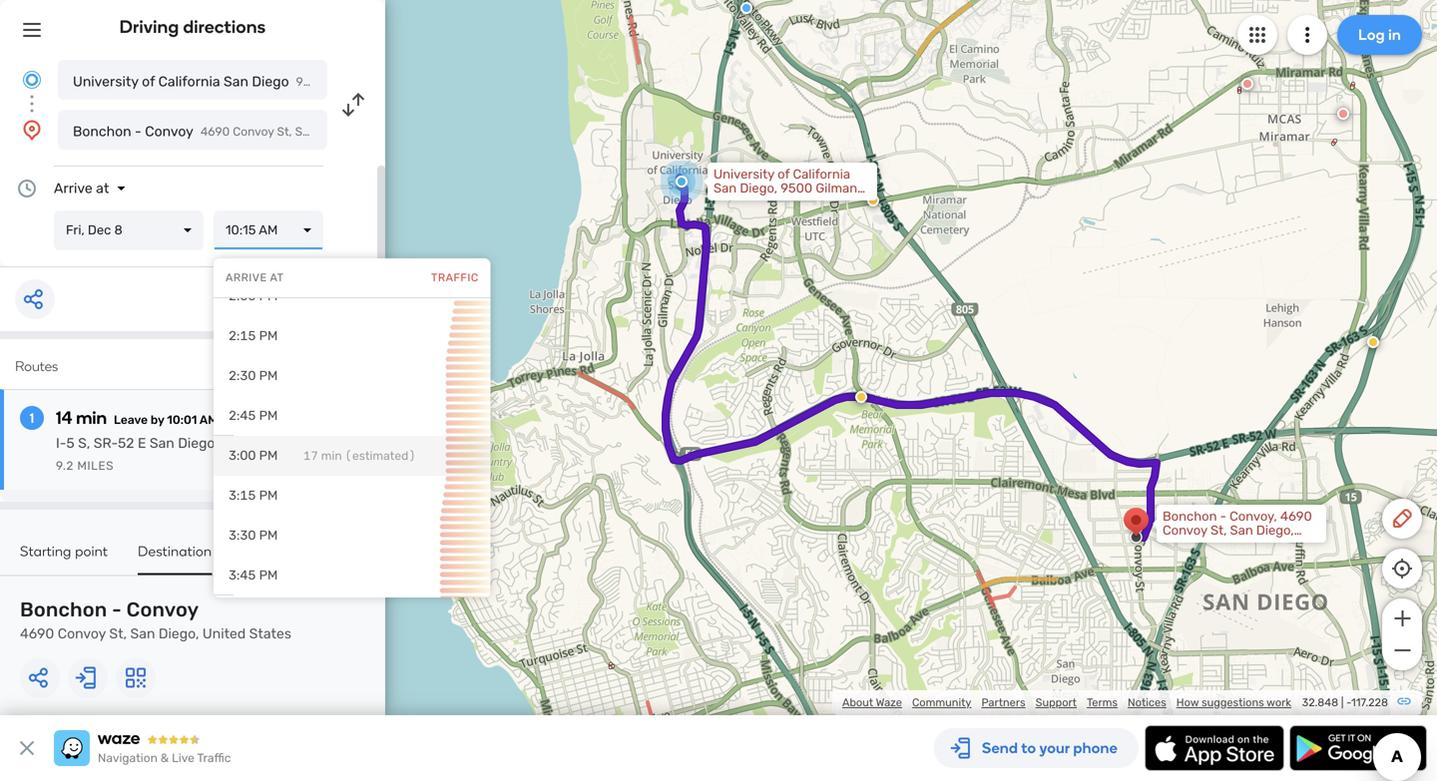 Task type: describe. For each thing, give the bounding box(es) containing it.
pm for 4:00 pm
[[259, 608, 278, 624]]

of
[[142, 73, 155, 90]]

pm for 2:15 pm
[[259, 329, 278, 344]]

bonchon for bonchon - convoy
[[73, 123, 131, 140]]

1
[[30, 410, 34, 427]]

by
[[151, 413, 164, 427]]

dec
[[88, 223, 111, 238]]

pm for 2:45 pm
[[259, 408, 278, 424]]

2:30
[[229, 368, 256, 384]]

university of california san diego
[[73, 73, 289, 90]]

police image
[[741, 2, 753, 14]]

9.2
[[56, 459, 74, 473]]

|
[[1342, 696, 1344, 710]]

diego, for convoy,
[[1257, 523, 1295, 539]]

4:00
[[229, 608, 256, 624]]

destination button
[[138, 543, 212, 576]]

clock image
[[15, 177, 39, 201]]

3:45 pm
[[229, 568, 278, 584]]

miles
[[77, 459, 114, 473]]

1 vertical spatial hazard image
[[856, 391, 868, 403]]

2:00
[[229, 289, 256, 304]]

4:00 pm
[[229, 608, 278, 624]]

convoy down starting point button
[[58, 626, 106, 643]]

suggestions
[[1202, 696, 1265, 710]]

pm for 3:45 pm
[[259, 568, 278, 584]]

3:00
[[229, 448, 256, 464]]

diego inside i-5 s, sr-52 e san diego 9.2 miles
[[178, 435, 215, 452]]

san inside button
[[224, 73, 249, 90]]

32.848
[[1303, 696, 1339, 710]]

bonchon for bonchon - convoy, 4690 convoy st, san diego, united states
[[1163, 509, 1218, 525]]

pm for 3:30 pm
[[259, 528, 278, 544]]

how suggestions work link
[[1177, 696, 1292, 710]]

2:30 pm
[[229, 368, 278, 384]]

san for s,
[[150, 435, 175, 452]]

8
[[114, 223, 123, 238]]

convoy inside bonchon - convoy button
[[145, 123, 194, 140]]

st, for convoy,
[[1211, 523, 1228, 539]]

point
[[75, 543, 108, 560]]

2:15 pm
[[229, 329, 278, 344]]

3:30 pm
[[229, 528, 278, 544]]

min for 14
[[76, 407, 107, 429]]

s,
[[78, 435, 90, 452]]

st, for convoy
[[109, 626, 127, 643]]

3:00 pm
[[229, 448, 278, 464]]

sr-
[[94, 435, 118, 452]]

convoy,
[[1230, 509, 1278, 525]]

university of california san diego button
[[58, 60, 328, 100]]

community link
[[913, 696, 972, 710]]

location image
[[20, 118, 44, 142]]

bonchon for bonchon - convoy 4690 convoy st, san diego, united states
[[20, 599, 107, 622]]

2:00 pm option
[[214, 277, 491, 317]]

- for bonchon - convoy 4690 convoy st, san diego, united states
[[112, 599, 122, 622]]

fri, dec 8 list box
[[54, 211, 204, 251]]

0 vertical spatial arrive at
[[54, 180, 109, 197]]

road closed image
[[1338, 108, 1350, 120]]

navigation & live traffic
[[98, 752, 231, 766]]

3:15 pm option
[[214, 476, 491, 516]]

fri,
[[66, 223, 85, 238]]

united for convoy
[[203, 626, 246, 643]]

fri, dec 8
[[66, 223, 123, 238]]

convoy down destination button
[[126, 599, 199, 622]]

convoy inside bonchon - convoy, 4690 convoy st, san diego, united states
[[1163, 523, 1208, 539]]

32.848 | -117.228
[[1303, 696, 1389, 710]]

17 min (estimated)
[[304, 449, 416, 463]]

hazard image
[[868, 195, 880, 207]]

california
[[158, 73, 220, 90]]

notices link
[[1128, 696, 1167, 710]]

leave
[[114, 413, 148, 427]]

1 horizontal spatial arrive at
[[226, 271, 284, 285]]

0 vertical spatial hazard image
[[1368, 337, 1380, 348]]

52
[[118, 435, 134, 452]]

pm for 3:15 pm
[[259, 488, 278, 504]]

community
[[913, 696, 972, 710]]

san for convoy
[[130, 626, 155, 643]]

&
[[161, 752, 169, 766]]

2:15 pm option
[[214, 317, 491, 356]]

17
[[304, 449, 318, 463]]

starting
[[20, 543, 71, 560]]

zoom out image
[[1390, 639, 1415, 663]]

min for 17
[[321, 449, 342, 463]]

pm for 2:30 pm
[[259, 368, 278, 384]]

how
[[1177, 696, 1200, 710]]

3:15
[[229, 488, 256, 504]]



Task type: vqa. For each thing, say whether or not it's contained in the screenshot.
'Us'
no



Task type: locate. For each thing, give the bounding box(es) containing it.
san inside bonchon - convoy, 4690 convoy st, san diego, united states
[[1231, 523, 1254, 539]]

0 vertical spatial st,
[[1211, 523, 1228, 539]]

4690 down starting point button
[[20, 626, 54, 643]]

i-
[[56, 435, 66, 452]]

waze
[[876, 696, 903, 710]]

bonchon down starting point button
[[20, 599, 107, 622]]

8 pm from the top
[[259, 568, 278, 584]]

1 horizontal spatial 4690
[[1281, 509, 1313, 525]]

0 horizontal spatial diego,
[[159, 626, 199, 643]]

-
[[135, 123, 142, 140], [1221, 509, 1227, 525], [112, 599, 122, 622], [1347, 696, 1352, 710]]

3:15 pm
[[229, 488, 278, 504]]

2:15
[[229, 329, 256, 344]]

diego, inside bonchon - convoy, 4690 convoy st, san diego, united states
[[1257, 523, 1295, 539]]

1 vertical spatial diego
[[178, 435, 215, 452]]

1 horizontal spatial diego
[[252, 73, 289, 90]]

4690 inside bonchon - convoy, 4690 convoy st, san diego, united states
[[1281, 509, 1313, 525]]

pm inside option
[[259, 488, 278, 504]]

pm right 3:30
[[259, 528, 278, 544]]

convoy down university of california san diego
[[145, 123, 194, 140]]

10:15 am list box
[[214, 211, 324, 251]]

about waze community partners support terms notices how suggestions work
[[843, 696, 1292, 710]]

3:30 pm option
[[214, 516, 491, 556]]

at up dec
[[96, 180, 109, 197]]

arrive at
[[54, 180, 109, 197], [226, 271, 284, 285]]

0 horizontal spatial st,
[[109, 626, 127, 643]]

1 horizontal spatial diego,
[[1257, 523, 1295, 539]]

3:45
[[229, 568, 256, 584]]

navigation
[[98, 752, 158, 766]]

notices
[[1128, 696, 1167, 710]]

1 horizontal spatial united
[[1163, 537, 1203, 553]]

0 horizontal spatial traffic
[[197, 752, 231, 766]]

3 pm from the top
[[259, 368, 278, 384]]

terms
[[1087, 696, 1118, 710]]

united for convoy,
[[1163, 537, 1203, 553]]

2:45 pm option
[[214, 396, 491, 436]]

destination
[[138, 543, 212, 560]]

- inside bonchon - convoy, 4690 convoy st, san diego, united states
[[1221, 509, 1227, 525]]

pm right 2:15
[[259, 329, 278, 344]]

terms link
[[1087, 696, 1118, 710]]

pm right 3:15
[[259, 488, 278, 504]]

6 pm from the top
[[259, 488, 278, 504]]

arrive at up '2:00 pm'
[[226, 271, 284, 285]]

diego,
[[1257, 523, 1295, 539], [159, 626, 199, 643]]

diego
[[252, 73, 289, 90], [178, 435, 215, 452]]

1 vertical spatial diego,
[[159, 626, 199, 643]]

states inside bonchon - convoy, 4690 convoy st, san diego, united states
[[1207, 537, 1246, 553]]

support link
[[1036, 696, 1077, 710]]

diego inside 'university of california san diego' button
[[252, 73, 289, 90]]

14 min leave by 10:01 am
[[56, 407, 218, 429]]

states for convoy
[[249, 626, 292, 643]]

3:45 pm option
[[214, 556, 491, 596]]

bonchon inside bonchon - convoy 4690 convoy st, san diego, united states
[[20, 599, 107, 622]]

4690 inside bonchon - convoy 4690 convoy st, san diego, united states
[[20, 626, 54, 643]]

1 horizontal spatial states
[[1207, 537, 1246, 553]]

pencil image
[[1391, 507, 1415, 531]]

san
[[224, 73, 249, 90], [150, 435, 175, 452], [1231, 523, 1254, 539], [130, 626, 155, 643]]

14
[[56, 407, 72, 429]]

pm right 2:00
[[259, 289, 278, 304]]

1 pm from the top
[[259, 289, 278, 304]]

university
[[73, 73, 139, 90]]

1 vertical spatial st,
[[109, 626, 127, 643]]

1 vertical spatial at
[[270, 271, 284, 285]]

bonchon - convoy button
[[58, 110, 328, 150]]

diego down 10:01
[[178, 435, 215, 452]]

4690
[[1281, 509, 1313, 525], [20, 626, 54, 643]]

e
[[138, 435, 146, 452]]

zoom in image
[[1390, 607, 1415, 631]]

- for bonchon - convoy, 4690 convoy st, san diego, united states
[[1221, 509, 1227, 525]]

bonchon inside button
[[73, 123, 131, 140]]

states for convoy,
[[1207, 537, 1246, 553]]

am right 10:15 on the top left of the page
[[259, 223, 278, 238]]

1 horizontal spatial min
[[321, 449, 342, 463]]

3:00 pm option
[[214, 436, 491, 476]]

united
[[1163, 537, 1203, 553], [203, 626, 246, 643]]

2 pm from the top
[[259, 329, 278, 344]]

san inside bonchon - convoy 4690 convoy st, san diego, united states
[[130, 626, 155, 643]]

st, inside bonchon - convoy 4690 convoy st, san diego, united states
[[109, 626, 127, 643]]

current location image
[[20, 68, 44, 92]]

0 vertical spatial diego
[[252, 73, 289, 90]]

0 horizontal spatial states
[[249, 626, 292, 643]]

arrive up 2:00
[[226, 271, 267, 285]]

bonchon inside bonchon - convoy, 4690 convoy st, san diego, united states
[[1163, 509, 1218, 525]]

pm for 2:00 pm
[[259, 289, 278, 304]]

- for bonchon - convoy
[[135, 123, 142, 140]]

- inside button
[[135, 123, 142, 140]]

5
[[66, 435, 75, 452]]

united inside bonchon - convoy 4690 convoy st, san diego, united states
[[203, 626, 246, 643]]

arrive
[[54, 180, 93, 197], [226, 271, 267, 285]]

driving directions
[[119, 16, 266, 37]]

1 vertical spatial arrive at
[[226, 271, 284, 285]]

0 horizontal spatial min
[[76, 407, 107, 429]]

states down 4:00 pm
[[249, 626, 292, 643]]

4690 for convoy,
[[1281, 509, 1313, 525]]

1 horizontal spatial at
[[270, 271, 284, 285]]

0 horizontal spatial arrive
[[54, 180, 93, 197]]

hazard image
[[1368, 337, 1380, 348], [856, 391, 868, 403]]

routes
[[15, 358, 58, 375]]

driving
[[119, 16, 179, 37]]

1 vertical spatial arrive
[[226, 271, 267, 285]]

bonchon down university
[[73, 123, 131, 140]]

starting point
[[20, 543, 108, 560]]

1 horizontal spatial traffic
[[431, 271, 479, 285]]

about
[[843, 696, 874, 710]]

1 vertical spatial 4690
[[20, 626, 54, 643]]

0 horizontal spatial arrive at
[[54, 180, 109, 197]]

bonchon
[[73, 123, 131, 140], [1163, 509, 1218, 525], [20, 599, 107, 622]]

0 vertical spatial diego,
[[1257, 523, 1295, 539]]

2:45
[[229, 408, 256, 424]]

4690 for convoy
[[20, 626, 54, 643]]

0 horizontal spatial united
[[203, 626, 246, 643]]

bonchon left convoy,
[[1163, 509, 1218, 525]]

0 vertical spatial at
[[96, 180, 109, 197]]

0 vertical spatial states
[[1207, 537, 1246, 553]]

0 vertical spatial bonchon
[[73, 123, 131, 140]]

1 horizontal spatial hazard image
[[1368, 337, 1380, 348]]

1 vertical spatial united
[[203, 626, 246, 643]]

0 vertical spatial 4690
[[1281, 509, 1313, 525]]

diego, for convoy
[[159, 626, 199, 643]]

2:30 pm option
[[214, 356, 491, 396]]

1 vertical spatial min
[[321, 449, 342, 463]]

0 horizontal spatial diego
[[178, 435, 215, 452]]

starting point button
[[20, 543, 108, 574]]

1 horizontal spatial am
[[259, 223, 278, 238]]

united inside bonchon - convoy, 4690 convoy st, san diego, united states
[[1163, 537, 1203, 553]]

link image
[[1397, 694, 1413, 710]]

3:30
[[229, 528, 256, 544]]

diego, inside bonchon - convoy 4690 convoy st, san diego, united states
[[159, 626, 199, 643]]

states
[[1207, 537, 1246, 553], [249, 626, 292, 643]]

bonchon - convoy 4690 convoy st, san diego, united states
[[20, 599, 292, 643]]

bonchon - convoy
[[73, 123, 194, 140]]

diego down directions
[[252, 73, 289, 90]]

convoy left convoy,
[[1163, 523, 1208, 539]]

0 horizontal spatial hazard image
[[856, 391, 868, 403]]

pm for 3:00 pm
[[259, 448, 278, 464]]

at up '2:00 pm'
[[270, 271, 284, 285]]

2:00 pm
[[229, 289, 278, 304]]

0 horizontal spatial 4690
[[20, 626, 54, 643]]

5 pm from the top
[[259, 448, 278, 464]]

arrive up fri,
[[54, 180, 93, 197]]

0 horizontal spatial at
[[96, 180, 109, 197]]

partners link
[[982, 696, 1026, 710]]

am
[[259, 223, 278, 238], [200, 413, 218, 427]]

1 vertical spatial states
[[249, 626, 292, 643]]

4 pm from the top
[[259, 408, 278, 424]]

san inside i-5 s, sr-52 e san diego 9.2 miles
[[150, 435, 175, 452]]

0 vertical spatial arrive
[[54, 180, 93, 197]]

1 vertical spatial traffic
[[197, 752, 231, 766]]

san for convoy,
[[1231, 523, 1254, 539]]

am inside 14 min leave by 10:01 am
[[200, 413, 218, 427]]

arrive at up fri,
[[54, 180, 109, 197]]

min up s,
[[76, 407, 107, 429]]

117.228
[[1352, 696, 1389, 710]]

road closed image
[[1242, 78, 1254, 90]]

at
[[96, 180, 109, 197], [270, 271, 284, 285]]

0 horizontal spatial am
[[200, 413, 218, 427]]

convoy
[[145, 123, 194, 140], [1163, 523, 1208, 539], [126, 599, 199, 622], [58, 626, 106, 643]]

1 horizontal spatial st,
[[1211, 523, 1228, 539]]

7 pm from the top
[[259, 528, 278, 544]]

states down convoy,
[[1207, 537, 1246, 553]]

2:45 pm
[[229, 408, 278, 424]]

bonchon - convoy, 4690 convoy st, san diego, united states
[[1163, 509, 1313, 553]]

min right the 17
[[321, 449, 342, 463]]

0 vertical spatial am
[[259, 223, 278, 238]]

1 horizontal spatial arrive
[[226, 271, 267, 285]]

about waze link
[[843, 696, 903, 710]]

directions
[[183, 16, 266, 37]]

1 vertical spatial bonchon
[[1163, 509, 1218, 525]]

pm right 2:30
[[259, 368, 278, 384]]

pm right 3:00
[[259, 448, 278, 464]]

min inside 3:00 pm option
[[321, 449, 342, 463]]

work
[[1267, 696, 1292, 710]]

0 vertical spatial min
[[76, 407, 107, 429]]

10:15
[[226, 223, 256, 238]]

min
[[76, 407, 107, 429], [321, 449, 342, 463]]

am right 10:01
[[200, 413, 218, 427]]

2 vertical spatial bonchon
[[20, 599, 107, 622]]

traffic
[[431, 271, 479, 285], [197, 752, 231, 766]]

0 vertical spatial traffic
[[431, 271, 479, 285]]

partners
[[982, 696, 1026, 710]]

4:00 pm option
[[214, 596, 491, 636]]

1 vertical spatial am
[[200, 413, 218, 427]]

st,
[[1211, 523, 1228, 539], [109, 626, 127, 643]]

pm right the 4:00
[[259, 608, 278, 624]]

am inside list box
[[259, 223, 278, 238]]

x image
[[15, 737, 39, 761]]

- inside bonchon - convoy 4690 convoy st, san diego, united states
[[112, 599, 122, 622]]

live
[[172, 752, 195, 766]]

9 pm from the top
[[259, 608, 278, 624]]

st, inside bonchon - convoy, 4690 convoy st, san diego, united states
[[1211, 523, 1228, 539]]

4690 right convoy,
[[1281, 509, 1313, 525]]

10:01
[[167, 413, 197, 427]]

(estimated)
[[345, 449, 416, 463]]

10:15 am
[[226, 223, 278, 238]]

0 vertical spatial united
[[1163, 537, 1203, 553]]

states inside bonchon - convoy 4690 convoy st, san diego, united states
[[249, 626, 292, 643]]

pm right "2:45"
[[259, 408, 278, 424]]

support
[[1036, 696, 1077, 710]]

pm right 3:45
[[259, 568, 278, 584]]

i-5 s, sr-52 e san diego 9.2 miles
[[56, 435, 215, 473]]



